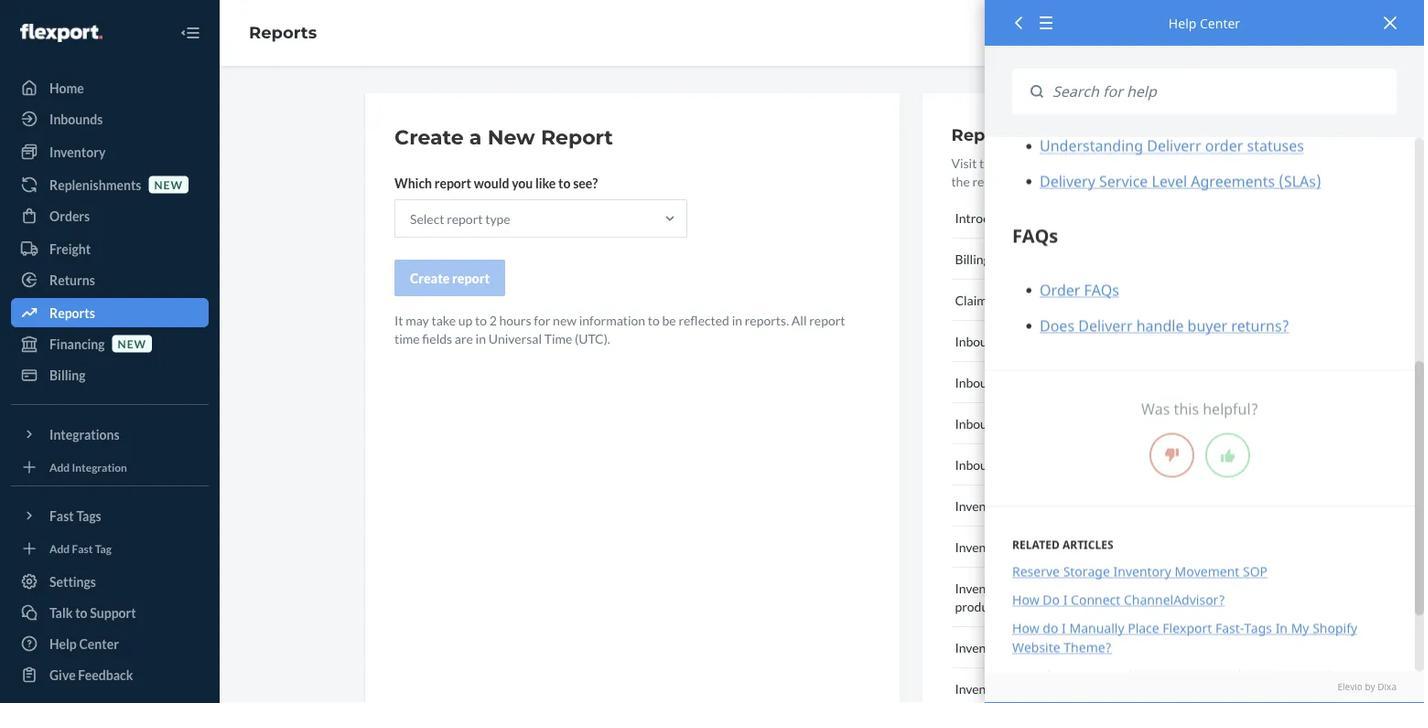 Task type: describe. For each thing, give the bounding box(es) containing it.
2 inside it may take up to 2 hours for new information to be reflected in reports. all report time fields are in universal time (utc).
[[489, 313, 497, 328]]

- for inventory - levels today
[[1012, 498, 1017, 514]]

website
[[1012, 639, 1060, 656]]

inventory down (all
[[1113, 563, 1171, 581]]

center inside 'link'
[[79, 637, 119, 652]]

create report
[[410, 270, 490, 286]]

tags inside dropdown button
[[76, 508, 101, 524]]

sop
[[1243, 563, 1268, 581]]

inbounds - packages
[[955, 416, 1069, 432]]

type
[[485, 211, 510, 227]]

do for theme?
[[1043, 620, 1058, 637]]

related articles
[[1012, 537, 1113, 552]]

inventory - lot tracking and fefo (single product)
[[955, 581, 1182, 615]]

create a new report
[[394, 125, 613, 150]]

fields
[[422, 331, 452, 346]]

add fast tag
[[49, 542, 112, 555]]

inbounds - monthly reconciliation
[[955, 375, 1147, 390]]

elevio
[[1338, 682, 1363, 694]]

billing - credits report
[[955, 251, 1082, 267]]

get
[[1142, 155, 1160, 171]]

close navigation image
[[179, 22, 201, 44]]

the
[[951, 173, 970, 189]]

free-
[[1164, 667, 1195, 685]]

reconciliation for inbounds - monthly reconciliation
[[1067, 375, 1147, 390]]

Search search field
[[1043, 69, 1397, 115]]

products)
[[1165, 539, 1219, 555]]

(all
[[1146, 539, 1163, 555]]

returns link
[[11, 265, 209, 295]]

elevio by dixa link
[[1012, 682, 1397, 695]]

1 horizontal spatial report
[[951, 124, 1010, 145]]

inbounds - packages button
[[951, 404, 1249, 445]]

theme?
[[1064, 639, 1112, 656]]

up inside it may take up to 2 hours for new information to be reflected in reports. all report time fields are in universal time (utc).
[[458, 313, 472, 328]]

add for add fast tag
[[49, 542, 70, 555]]

inventory - lot tracking and fefo (all products) button
[[951, 527, 1249, 568]]

integrations
[[49, 427, 120, 442]]

report for billing - credits report
[[1043, 251, 1082, 267]]

help center inside 'link'
[[49, 637, 119, 652]]

billing for billing
[[49, 367, 86, 383]]

do
[[1043, 592, 1060, 609]]

orders link
[[11, 201, 209, 231]]

helpful?
[[1203, 399, 1258, 419]]

reconciliation for inbounds - inventory reconciliation
[[1074, 334, 1154, 349]]

shipping
[[1232, 667, 1284, 685]]

my
[[1291, 620, 1309, 637]]

which report would you like to see?
[[394, 175, 598, 191]]

inventory - lot tracking and fefo (all products)
[[955, 539, 1219, 555]]

fast tags
[[49, 508, 101, 524]]

introduction
[[955, 210, 1026, 226]]

zentail?
[[1012, 687, 1060, 704]]

- for inventory - lot tracking and fefo (single product)
[[1012, 581, 1017, 596]]

dixa
[[1378, 682, 1397, 694]]

report inside visit these help center articles to get a description of the report and column details.
[[972, 173, 1008, 189]]

1 vertical spatial reports
[[49, 305, 95, 321]]

introduction to reporting
[[955, 210, 1098, 226]]

flexport
[[1163, 620, 1212, 637]]

shipping
[[1017, 457, 1065, 473]]

create for create report
[[410, 270, 450, 286]]

- for inbounds - packages
[[1010, 416, 1014, 432]]

of
[[1237, 155, 1248, 171]]

new
[[487, 125, 535, 150]]

inbounds - shipping plan reconciliation
[[955, 457, 1174, 473]]

talk to support
[[49, 605, 136, 621]]

report inside it may take up to 2 hours for new information to be reflected in reports. all report time fields are in universal time (utc).
[[809, 313, 845, 328]]

inventory for inventory - lot tracking and fefo (all products)
[[955, 539, 1010, 555]]

tracking for (all
[[1040, 539, 1086, 555]]

today
[[1056, 498, 1090, 514]]

report glossary
[[951, 124, 1088, 145]]

details.
[[1078, 173, 1118, 189]]

in right are
[[476, 331, 486, 346]]

claims - claims submitted
[[955, 292, 1101, 308]]

talk to support button
[[11, 599, 209, 628]]

would
[[474, 175, 509, 191]]

give feedback
[[49, 668, 133, 683]]

channeladvisor?
[[1124, 592, 1225, 609]]

it may take up to 2 hours for new information to be reflected in reports. all report time fields are in universal time (utc).
[[394, 313, 845, 346]]

to left be
[[648, 313, 660, 328]]

flexport logo image
[[20, 24, 102, 42]]

walmart
[[1110, 667, 1161, 685]]

create report button
[[394, 260, 505, 297]]

- for inventory - units in long term storage
[[1012, 640, 1017, 656]]

how do i connect channeladvisor?
[[1012, 592, 1225, 609]]

it
[[394, 313, 403, 328]]

time
[[544, 331, 572, 346]]

give feedback button
[[11, 661, 209, 690]]

up inside how do i set up walmart free-2 day shipping overrides in zentail?
[[1091, 667, 1106, 685]]

overrides
[[1287, 667, 1344, 685]]

- right details
[[1054, 681, 1059, 697]]

center inside visit these help center articles to get a description of the report and column details.
[[1042, 155, 1081, 171]]

how for how do i manually place flexport fast-tags in my shopify website theme?
[[1012, 620, 1039, 637]]

and for inventory - lot tracking and fefo (single product)
[[1088, 581, 1109, 596]]

glossary
[[1015, 124, 1088, 145]]

was this helpful?
[[1141, 399, 1258, 419]]

billing for billing - credits report
[[955, 251, 990, 267]]

new for financing
[[118, 337, 146, 350]]

inventory - levels today
[[955, 498, 1090, 514]]

inbounds - shipping plan reconciliation button
[[951, 445, 1249, 486]]

support
[[90, 605, 136, 621]]

0 vertical spatial a
[[469, 125, 482, 150]]

inventory for inventory - lot tracking and fefo (single product)
[[955, 581, 1010, 596]]

financing
[[49, 336, 105, 352]]

inbounds for inbounds - inventory reconciliation
[[955, 334, 1007, 349]]

reserve inside 'button'
[[1061, 681, 1107, 697]]

to inside "button"
[[75, 605, 87, 621]]

elevio by dixa
[[1338, 682, 1397, 694]]

add fast tag link
[[11, 538, 209, 560]]

- for claims - claims submitted
[[995, 292, 1000, 308]]

inventory details - reserve storage button
[[951, 669, 1249, 704]]

add integration link
[[11, 457, 209, 479]]

- for inventory - lot tracking and fefo (all products)
[[1012, 539, 1017, 555]]

packages
[[1017, 416, 1069, 432]]

select
[[410, 211, 444, 227]]

0 horizontal spatial reports link
[[11, 298, 209, 328]]

to inside button
[[1028, 210, 1040, 226]]

billing - credits report button
[[951, 239, 1249, 280]]

add for add integration
[[49, 461, 70, 474]]

articles inside visit these help center articles to get a description of the report and column details.
[[1084, 155, 1125, 171]]

levels
[[1019, 498, 1054, 514]]

was
[[1141, 399, 1170, 419]]

inventory - lot tracking and fefo (single product) button
[[951, 568, 1249, 628]]

tags inside 'how do i manually place flexport fast-tags in my shopify website theme?'
[[1244, 620, 1272, 637]]



Task type: vqa. For each thing, say whether or not it's contained in the screenshot.
bottom Center
yes



Task type: locate. For each thing, give the bounding box(es) containing it.
claims down credits
[[1002, 292, 1040, 308]]

tracking down today
[[1040, 539, 1086, 555]]

how for how do i connect channeladvisor?
[[1012, 592, 1039, 609]]

2 vertical spatial center
[[79, 637, 119, 652]]

create inside 'button'
[[410, 270, 450, 286]]

- inside inventory - lot tracking and fefo (single product)
[[1012, 581, 1017, 596]]

inbounds
[[49, 111, 103, 127], [955, 334, 1007, 349], [955, 375, 1007, 390], [955, 416, 1007, 432], [955, 457, 1007, 473]]

settings
[[49, 574, 96, 590]]

a right "get"
[[1162, 155, 1169, 171]]

billing down financing
[[49, 367, 86, 383]]

inbounds down inbounds - packages
[[955, 457, 1007, 473]]

help down report glossary
[[1013, 155, 1039, 171]]

integrations button
[[11, 420, 209, 449]]

inventory up product)
[[955, 581, 1010, 596]]

inventory - units in long term storage button
[[951, 628, 1249, 669]]

new up the time
[[553, 313, 577, 328]]

and left 'column'
[[1011, 173, 1032, 189]]

inventory left details
[[955, 681, 1010, 697]]

1 horizontal spatial center
[[1042, 155, 1081, 171]]

- inside "button"
[[992, 251, 997, 267]]

0 vertical spatial reconciliation
[[1074, 334, 1154, 349]]

1 vertical spatial i
[[1062, 620, 1066, 637]]

visit these help center articles to get a description of the report and column details.
[[951, 155, 1248, 189]]

1 horizontal spatial reports link
[[249, 23, 317, 43]]

help center
[[1169, 14, 1240, 32], [49, 637, 119, 652]]

1 horizontal spatial billing
[[955, 251, 990, 267]]

tracking for (single
[[1040, 581, 1086, 596]]

replenishments
[[49, 177, 141, 193]]

1 vertical spatial do
[[1043, 667, 1058, 685]]

do for zentail?
[[1043, 667, 1058, 685]]

0 horizontal spatial reserve
[[1012, 563, 1060, 581]]

tag
[[95, 542, 112, 555]]

hours
[[499, 313, 531, 328]]

credits
[[999, 251, 1041, 267]]

fast-
[[1215, 620, 1244, 637]]

create for create a new report
[[394, 125, 464, 150]]

help inside 'link'
[[49, 637, 77, 652]]

up
[[458, 313, 472, 328], [1091, 667, 1106, 685]]

lot for inventory - lot tracking and fefo (all products)
[[1019, 539, 1037, 555]]

and up manually
[[1088, 581, 1109, 596]]

0 horizontal spatial tags
[[76, 508, 101, 524]]

help center up "search" search box
[[1169, 14, 1240, 32]]

in left long
[[1052, 640, 1062, 656]]

reserve down theme?
[[1061, 681, 1107, 697]]

orders
[[49, 208, 90, 224]]

2 claims from the left
[[1002, 292, 1040, 308]]

inventory up replenishments
[[49, 144, 106, 160]]

report
[[972, 173, 1008, 189], [434, 175, 471, 191], [447, 211, 483, 227], [452, 270, 490, 286], [809, 313, 845, 328]]

all
[[791, 313, 807, 328]]

articles
[[1084, 155, 1125, 171], [1062, 537, 1113, 552]]

and inside visit these help center articles to get a description of the report and column details.
[[1011, 173, 1032, 189]]

0 vertical spatial storage
[[1063, 563, 1110, 581]]

fast tags button
[[11, 502, 209, 531]]

2 horizontal spatial report
[[1043, 251, 1082, 267]]

2 tracking from the top
[[1040, 581, 1086, 596]]

- left the packages
[[1010, 416, 1014, 432]]

1 vertical spatial tags
[[1244, 620, 1272, 637]]

- left monthly
[[1010, 375, 1014, 390]]

storage down place on the bottom of the page
[[1125, 640, 1169, 656]]

1 tracking from the top
[[1040, 539, 1086, 555]]

- down billing - credits report
[[995, 292, 1000, 308]]

inbounds down claims - claims submitted
[[955, 334, 1007, 349]]

1 vertical spatial fast
[[72, 542, 93, 555]]

create up which
[[394, 125, 464, 150]]

1 vertical spatial tracking
[[1040, 581, 1086, 596]]

claims - claims submitted button
[[951, 280, 1249, 321]]

inbounds down home
[[49, 111, 103, 127]]

freight link
[[11, 234, 209, 264]]

report down reporting
[[1043, 251, 1082, 267]]

0 vertical spatial lot
[[1019, 539, 1037, 555]]

help
[[1169, 14, 1196, 32], [1013, 155, 1039, 171], [49, 637, 77, 652]]

inventory left related
[[955, 539, 1010, 555]]

1 vertical spatial help center
[[49, 637, 119, 652]]

2 left day
[[1195, 667, 1202, 685]]

lot
[[1019, 539, 1037, 555], [1019, 581, 1037, 596]]

inbounds for inbounds - packages
[[955, 416, 1007, 432]]

center up 'column'
[[1042, 155, 1081, 171]]

1 vertical spatial how
[[1012, 620, 1039, 637]]

2 vertical spatial new
[[118, 337, 146, 350]]

i inside 'how do i manually place flexport fast-tags in my shopify website theme?'
[[1062, 620, 1066, 637]]

i right 'do'
[[1063, 592, 1067, 609]]

inbounds left the packages
[[955, 416, 1007, 432]]

for
[[534, 313, 550, 328]]

- left levels on the right of page
[[1012, 498, 1017, 514]]

fefo left (all
[[1111, 539, 1143, 555]]

- down claims - claims submitted
[[1010, 334, 1014, 349]]

0 vertical spatial do
[[1043, 620, 1058, 637]]

settings link
[[11, 567, 209, 597]]

0 vertical spatial and
[[1011, 173, 1032, 189]]

how inside how do i set up walmart free-2 day shipping overrides in zentail?
[[1012, 667, 1039, 685]]

reconciliation down claims - claims submitted button
[[1074, 334, 1154, 349]]

to right like
[[558, 175, 571, 191]]

do inside 'how do i manually place flexport fast-tags in my shopify website theme?'
[[1043, 620, 1058, 637]]

report down these
[[972, 173, 1008, 189]]

billing down introduction
[[955, 251, 990, 267]]

0 vertical spatial help center
[[1169, 14, 1240, 32]]

fast up add fast tag
[[49, 508, 74, 524]]

returns
[[49, 272, 95, 288]]

how left 'do'
[[1012, 592, 1039, 609]]

do up inventory - units in long term storage
[[1043, 620, 1058, 637]]

fefo inside inventory - lot tracking and fefo (single product)
[[1111, 581, 1143, 596]]

connect
[[1071, 592, 1120, 609]]

2 inside how do i set up walmart free-2 day shipping overrides in zentail?
[[1195, 667, 1202, 685]]

1 fefo from the top
[[1111, 539, 1143, 555]]

in
[[732, 313, 742, 328], [476, 331, 486, 346], [1052, 640, 1062, 656], [1347, 667, 1359, 685]]

0 vertical spatial fefo
[[1111, 539, 1143, 555]]

0 vertical spatial articles
[[1084, 155, 1125, 171]]

1 horizontal spatial help center
[[1169, 14, 1240, 32]]

reconciliation down inbounds - inventory reconciliation button
[[1067, 375, 1147, 390]]

- for inbounds - monthly reconciliation
[[1010, 375, 1014, 390]]

in left reports.
[[732, 313, 742, 328]]

0 vertical spatial new
[[154, 178, 183, 191]]

2 horizontal spatial new
[[553, 313, 577, 328]]

in left by
[[1347, 667, 1359, 685]]

storage inside button
[[1125, 640, 1169, 656]]

inbounds - inventory reconciliation
[[955, 334, 1154, 349]]

reflected
[[679, 313, 729, 328]]

1 horizontal spatial tags
[[1244, 620, 1272, 637]]

1 vertical spatial new
[[553, 313, 577, 328]]

2 do from the top
[[1043, 667, 1058, 685]]

new for replenishments
[[154, 178, 183, 191]]

and inside inventory - lot tracking and fefo (single product)
[[1088, 581, 1109, 596]]

you
[[512, 175, 533, 191]]

1 vertical spatial fefo
[[1111, 581, 1143, 596]]

report left type
[[447, 211, 483, 227]]

add up settings
[[49, 542, 70, 555]]

0 horizontal spatial up
[[458, 313, 472, 328]]

and for inventory - lot tracking and fefo (all products)
[[1088, 539, 1109, 555]]

0 horizontal spatial help
[[49, 637, 77, 652]]

billing inside billing link
[[49, 367, 86, 383]]

3 how from the top
[[1012, 667, 1039, 685]]

up right set
[[1091, 667, 1106, 685]]

inventory details - reserve storage
[[955, 681, 1153, 697]]

0 horizontal spatial help center
[[49, 637, 119, 652]]

how for how do i set up walmart free-2 day shipping overrides in zentail?
[[1012, 667, 1039, 685]]

1 vertical spatial 2
[[1195, 667, 1202, 685]]

0 horizontal spatial billing
[[49, 367, 86, 383]]

tracking down related articles
[[1040, 581, 1086, 596]]

report right all
[[809, 313, 845, 328]]

add left integration
[[49, 461, 70, 474]]

2 horizontal spatial help
[[1169, 14, 1196, 32]]

2 vertical spatial how
[[1012, 667, 1039, 685]]

be
[[662, 313, 676, 328]]

new
[[154, 178, 183, 191], [553, 313, 577, 328], [118, 337, 146, 350]]

0 vertical spatial reports link
[[249, 23, 317, 43]]

inbounds up inbounds - packages
[[955, 375, 1007, 390]]

0 vertical spatial tags
[[76, 508, 101, 524]]

home link
[[11, 73, 209, 102]]

center
[[1200, 14, 1240, 32], [1042, 155, 1081, 171], [79, 637, 119, 652]]

- for inbounds - shipping plan reconciliation
[[1010, 457, 1014, 473]]

inventory - units in long term storage
[[955, 640, 1169, 656]]

tracking
[[1040, 539, 1086, 555], [1040, 581, 1086, 596]]

fefo for (single
[[1111, 581, 1143, 596]]

fefo down reserve storage inventory movement sop
[[1111, 581, 1143, 596]]

0 horizontal spatial report
[[541, 125, 613, 150]]

add
[[49, 461, 70, 474], [49, 542, 70, 555]]

2 vertical spatial help
[[49, 637, 77, 652]]

tags up add fast tag
[[76, 508, 101, 524]]

report up 'see?'
[[541, 125, 613, 150]]

see?
[[573, 175, 598, 191]]

articles up the details.
[[1084, 155, 1125, 171]]

in
[[1275, 620, 1288, 637]]

1 lot from the top
[[1019, 539, 1037, 555]]

how
[[1012, 592, 1039, 609], [1012, 620, 1039, 637], [1012, 667, 1039, 685]]

2 left hours
[[489, 313, 497, 328]]

inventory for inventory
[[49, 144, 106, 160]]

1 vertical spatial reports link
[[11, 298, 209, 328]]

center down talk to support
[[79, 637, 119, 652]]

reconciliation inside 'button'
[[1067, 375, 1147, 390]]

i left set
[[1062, 667, 1066, 685]]

inbounds inside 'button'
[[955, 375, 1007, 390]]

0 vertical spatial create
[[394, 125, 464, 150]]

- for billing - credits report
[[992, 251, 997, 267]]

help up "search" search box
[[1169, 14, 1196, 32]]

storage down inventory - lot tracking and fefo (all products)
[[1063, 563, 1110, 581]]

i up inventory - units in long term storage
[[1062, 620, 1066, 637]]

2 horizontal spatial center
[[1200, 14, 1240, 32]]

lot down inventory - levels today
[[1019, 539, 1037, 555]]

create up the may
[[410, 270, 450, 286]]

i
[[1063, 592, 1067, 609], [1062, 620, 1066, 637], [1062, 667, 1066, 685]]

1 vertical spatial storage
[[1125, 640, 1169, 656]]

talk
[[49, 605, 73, 621]]

1 vertical spatial reserve
[[1061, 681, 1107, 697]]

manually
[[1069, 620, 1124, 637]]

0 horizontal spatial new
[[118, 337, 146, 350]]

report up these
[[951, 124, 1010, 145]]

help center link
[[11, 630, 209, 659]]

inventory for inventory - levels today
[[955, 498, 1010, 514]]

inventory down product)
[[955, 640, 1010, 656]]

and
[[1011, 173, 1032, 189], [1088, 539, 1109, 555], [1088, 581, 1109, 596]]

1 horizontal spatial new
[[154, 178, 183, 191]]

help center up give feedback
[[49, 637, 119, 652]]

new up billing link at bottom left
[[118, 337, 146, 350]]

monthly
[[1017, 375, 1064, 390]]

do
[[1043, 620, 1058, 637], [1043, 667, 1058, 685]]

inventory up monthly
[[1017, 334, 1071, 349]]

1 add from the top
[[49, 461, 70, 474]]

1 horizontal spatial reports
[[249, 23, 317, 43]]

report up take at top
[[452, 270, 490, 286]]

to left "get"
[[1127, 155, 1139, 171]]

to
[[1127, 155, 1139, 171], [558, 175, 571, 191], [1028, 210, 1040, 226], [475, 313, 487, 328], [648, 313, 660, 328], [75, 605, 87, 621]]

to left hours
[[475, 313, 487, 328]]

how up units on the bottom of page
[[1012, 620, 1039, 637]]

0 vertical spatial how
[[1012, 592, 1039, 609]]

in inside 'inventory - units in long term storage' button
[[1052, 640, 1062, 656]]

by
[[1365, 682, 1375, 694]]

and down inventory - levels today button
[[1088, 539, 1109, 555]]

1 vertical spatial add
[[49, 542, 70, 555]]

fast
[[49, 508, 74, 524], [72, 542, 93, 555]]

0 vertical spatial reports
[[249, 23, 317, 43]]

may
[[406, 313, 429, 328]]

inventory for inventory - units in long term storage
[[955, 640, 1010, 656]]

1 how from the top
[[1012, 592, 1039, 609]]

1 vertical spatial center
[[1042, 155, 1081, 171]]

description
[[1171, 155, 1234, 171]]

lot inside inventory - lot tracking and fefo (single product)
[[1019, 581, 1037, 596]]

1 horizontal spatial up
[[1091, 667, 1106, 685]]

1 vertical spatial a
[[1162, 155, 1169, 171]]

integration
[[72, 461, 127, 474]]

inventory left levels on the right of page
[[955, 498, 1010, 514]]

lot for inventory - lot tracking and fefo (single product)
[[1019, 581, 1037, 596]]

2 vertical spatial storage
[[1109, 681, 1153, 697]]

- left units on the bottom of page
[[1012, 640, 1017, 656]]

column
[[1034, 173, 1075, 189]]

to right talk
[[75, 605, 87, 621]]

reserve down related
[[1012, 563, 1060, 581]]

report for create a new report
[[541, 125, 613, 150]]

0 vertical spatial reserve
[[1012, 563, 1060, 581]]

these
[[979, 155, 1010, 171]]

reserve
[[1012, 563, 1060, 581], [1061, 681, 1107, 697]]

home
[[49, 80, 84, 96]]

inventory for inventory details - reserve storage
[[955, 681, 1010, 697]]

which
[[394, 175, 432, 191]]

2 vertical spatial and
[[1088, 581, 1109, 596]]

report for select report type
[[447, 211, 483, 227]]

- left credits
[[992, 251, 997, 267]]

0 horizontal spatial a
[[469, 125, 482, 150]]

i inside how do i set up walmart free-2 day shipping overrides in zentail?
[[1062, 667, 1066, 685]]

this
[[1174, 399, 1199, 419]]

1 horizontal spatial claims
[[1002, 292, 1040, 308]]

new inside it may take up to 2 hours for new information to be reflected in reports. all report time fields are in universal time (utc).
[[553, 313, 577, 328]]

1 vertical spatial up
[[1091, 667, 1106, 685]]

1 horizontal spatial a
[[1162, 155, 1169, 171]]

do up "zentail?"
[[1043, 667, 1058, 685]]

new up orders 'link'
[[154, 178, 183, 191]]

i for manually
[[1062, 620, 1066, 637]]

1 horizontal spatial 2
[[1195, 667, 1202, 685]]

- left shipping
[[1010, 457, 1014, 473]]

reconciliation down inbounds - packages button
[[1095, 457, 1174, 473]]

claims down billing - credits report
[[955, 292, 993, 308]]

add integration
[[49, 461, 127, 474]]

0 vertical spatial help
[[1169, 14, 1196, 32]]

shopify
[[1312, 620, 1357, 637]]

2 add from the top
[[49, 542, 70, 555]]

1 vertical spatial billing
[[49, 367, 86, 383]]

report inside 'button'
[[452, 270, 490, 286]]

1 do from the top
[[1043, 620, 1058, 637]]

2 fefo from the top
[[1111, 581, 1143, 596]]

1 claims from the left
[[955, 292, 993, 308]]

report for create report
[[452, 270, 490, 286]]

inbounds - monthly reconciliation button
[[951, 362, 1249, 404]]

0 vertical spatial billing
[[955, 251, 990, 267]]

1 vertical spatial reconciliation
[[1067, 375, 1147, 390]]

0 vertical spatial i
[[1063, 592, 1067, 609]]

lot left 'do'
[[1019, 581, 1037, 596]]

information
[[579, 313, 645, 328]]

0 vertical spatial up
[[458, 313, 472, 328]]

tags left in
[[1244, 620, 1272, 637]]

how do i manually place flexport fast-tags in my shopify website theme?
[[1012, 620, 1357, 656]]

0 vertical spatial center
[[1200, 14, 1240, 32]]

product)
[[955, 599, 1003, 615]]

billing inside billing - credits report "button"
[[955, 251, 990, 267]]

fast left tag on the bottom of page
[[72, 542, 93, 555]]

inbounds for inbounds - shipping plan reconciliation
[[955, 457, 1007, 473]]

to left reporting
[[1028, 210, 1040, 226]]

how up "zentail?"
[[1012, 667, 1039, 685]]

up up are
[[458, 313, 472, 328]]

fast inside dropdown button
[[49, 508, 74, 524]]

report up select report type
[[434, 175, 471, 191]]

1 vertical spatial articles
[[1062, 537, 1113, 552]]

i for connect
[[1063, 592, 1067, 609]]

feedback
[[78, 668, 133, 683]]

universal
[[488, 331, 542, 346]]

articles down inventory - levels today button
[[1062, 537, 1113, 552]]

inventory inside inventory - lot tracking and fefo (single product)
[[955, 581, 1010, 596]]

how inside 'how do i manually place flexport fast-tags in my shopify website theme?'
[[1012, 620, 1039, 637]]

report for which report would you like to see?
[[434, 175, 471, 191]]

0 horizontal spatial 2
[[489, 313, 497, 328]]

do inside how do i set up walmart free-2 day shipping overrides in zentail?
[[1043, 667, 1058, 685]]

fefo for (all
[[1111, 539, 1143, 555]]

tracking inside inventory - lot tracking and fefo (single product)
[[1040, 581, 1086, 596]]

0 horizontal spatial claims
[[955, 292, 993, 308]]

0 vertical spatial fast
[[49, 508, 74, 524]]

inbounds for inbounds - monthly reconciliation
[[955, 375, 1007, 390]]

storage down term on the right
[[1109, 681, 1153, 697]]

2 lot from the top
[[1019, 581, 1037, 596]]

storage inside 'button'
[[1109, 681, 1153, 697]]

give
[[49, 668, 76, 683]]

to inside visit these help center articles to get a description of the report and column details.
[[1127, 155, 1139, 171]]

1 vertical spatial create
[[410, 270, 450, 286]]

a left new
[[469, 125, 482, 150]]

0 horizontal spatial reports
[[49, 305, 95, 321]]

2 how from the top
[[1012, 620, 1039, 637]]

center up "search" search box
[[1200, 14, 1240, 32]]

help inside visit these help center articles to get a description of the report and column details.
[[1013, 155, 1039, 171]]

report inside "button"
[[1043, 251, 1082, 267]]

2 vertical spatial reconciliation
[[1095, 457, 1174, 473]]

reports link
[[249, 23, 317, 43], [11, 298, 209, 328]]

1 vertical spatial lot
[[1019, 581, 1037, 596]]

- for inbounds - inventory reconciliation
[[1010, 334, 1014, 349]]

(single
[[1146, 581, 1182, 596]]

2 vertical spatial i
[[1062, 667, 1066, 685]]

in inside how do i set up walmart free-2 day shipping overrides in zentail?
[[1347, 667, 1359, 685]]

i for set
[[1062, 667, 1066, 685]]

0 vertical spatial tracking
[[1040, 539, 1086, 555]]

are
[[455, 331, 473, 346]]

reporting
[[1042, 210, 1098, 226]]

1 vertical spatial and
[[1088, 539, 1109, 555]]

0 vertical spatial add
[[49, 461, 70, 474]]

inventory inside 'button'
[[955, 681, 1010, 697]]

1 horizontal spatial help
[[1013, 155, 1039, 171]]

0 horizontal spatial center
[[79, 637, 119, 652]]

- down inventory - levels today
[[1012, 539, 1017, 555]]

1 vertical spatial help
[[1013, 155, 1039, 171]]

0 vertical spatial 2
[[489, 313, 497, 328]]

- left 'do'
[[1012, 581, 1017, 596]]

(utc).
[[575, 331, 610, 346]]

plan
[[1067, 457, 1092, 473]]

visit
[[951, 155, 977, 171]]

inbounds - inventory reconciliation button
[[951, 321, 1249, 362]]

inbounds for inbounds
[[49, 111, 103, 127]]

introduction to reporting button
[[951, 198, 1249, 239]]

help up give
[[49, 637, 77, 652]]

1 horizontal spatial reserve
[[1061, 681, 1107, 697]]

a inside visit these help center articles to get a description of the report and column details.
[[1162, 155, 1169, 171]]



